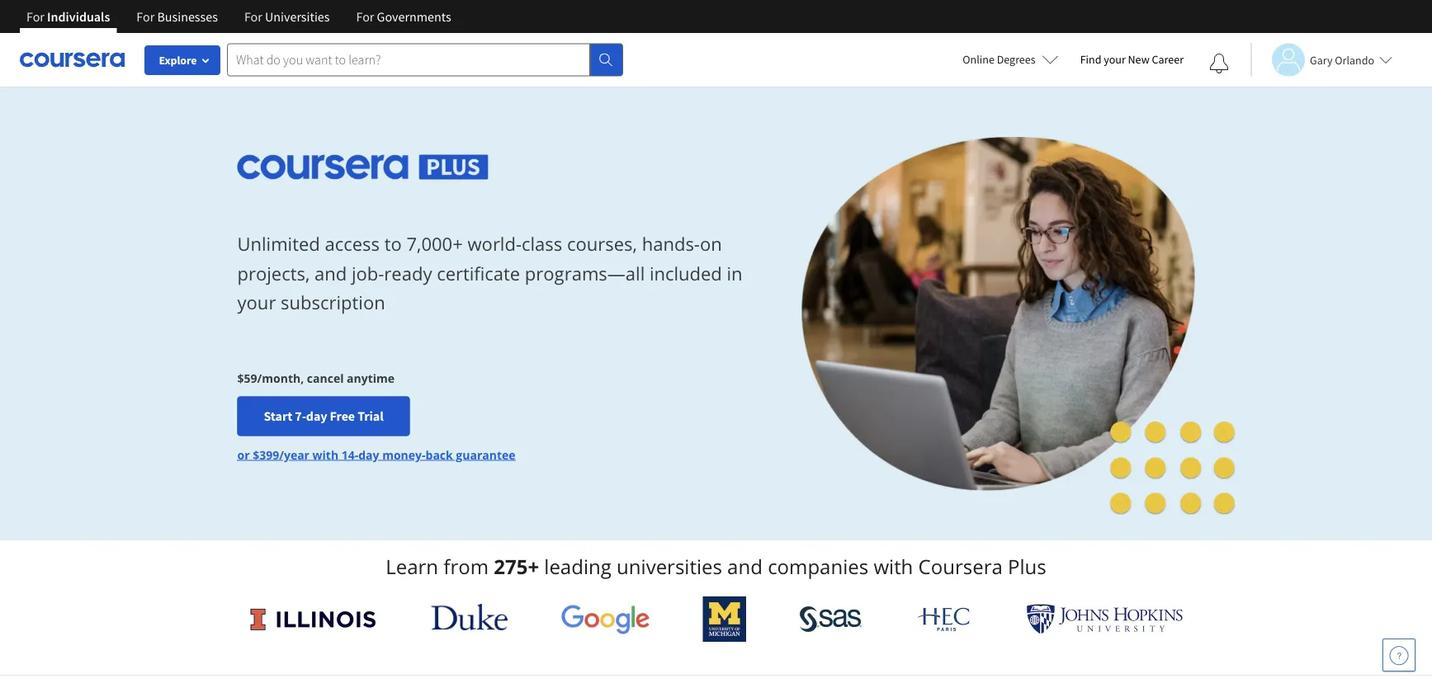 Task type: locate. For each thing, give the bounding box(es) containing it.
access
[[325, 232, 380, 257]]

class
[[522, 232, 563, 257]]

businesses
[[157, 8, 218, 25]]

day
[[306, 408, 327, 425], [359, 447, 379, 463]]

and up 'university of michigan' image
[[728, 554, 763, 580]]

3 for from the left
[[244, 8, 262, 25]]

0 vertical spatial your
[[1104, 52, 1126, 67]]

day left the "money-"
[[359, 447, 379, 463]]

1 for from the left
[[26, 8, 45, 25]]

for for universities
[[244, 8, 262, 25]]

individuals
[[47, 8, 110, 25]]

universities
[[265, 8, 330, 25]]

learn from 275+ leading universities and companies with coursera plus
[[386, 554, 1047, 580]]

world-
[[468, 232, 522, 257]]

7-
[[295, 408, 306, 425]]

degrees
[[997, 52, 1036, 67]]

job-
[[352, 261, 384, 286]]

for governments
[[356, 8, 451, 25]]

courses,
[[567, 232, 637, 257]]

in
[[727, 261, 743, 286]]

1 vertical spatial your
[[237, 290, 276, 315]]

governments
[[377, 8, 451, 25]]

duke university image
[[431, 604, 508, 631]]

$59 /month, cancel anytime
[[237, 370, 395, 386]]

online degrees button
[[950, 41, 1072, 78]]

with
[[313, 447, 339, 463], [874, 554, 914, 580]]

0 vertical spatial with
[[313, 447, 339, 463]]

and inside the unlimited access to 7,000+ world-class courses, hands-on projects, and job-ready certificate programs—all included in your subscription
[[315, 261, 347, 286]]

leading
[[544, 554, 612, 580]]

explore button
[[145, 45, 220, 75]]

1 horizontal spatial your
[[1104, 52, 1126, 67]]

with left coursera
[[874, 554, 914, 580]]

7,000+
[[407, 232, 463, 257]]

orlando
[[1335, 52, 1375, 67]]

your right find
[[1104, 52, 1126, 67]]

from
[[444, 554, 489, 580]]

/year
[[279, 447, 310, 463]]

day left free
[[306, 408, 327, 425]]

None search field
[[227, 43, 623, 76]]

hec paris image
[[916, 603, 974, 637]]

gary orlando button
[[1251, 43, 1393, 76]]

for left universities
[[244, 8, 262, 25]]

help center image
[[1390, 646, 1409, 666]]

day inside button
[[306, 408, 327, 425]]

included
[[650, 261, 722, 286]]

for left businesses
[[137, 8, 155, 25]]

1 horizontal spatial day
[[359, 447, 379, 463]]

0 vertical spatial day
[[306, 408, 327, 425]]

4 for from the left
[[356, 8, 374, 25]]

$59
[[237, 370, 257, 386]]

for individuals
[[26, 8, 110, 25]]

to
[[385, 232, 402, 257]]

0 horizontal spatial your
[[237, 290, 276, 315]]

for left governments at the top left of the page
[[356, 8, 374, 25]]

/month,
[[257, 370, 304, 386]]

1 horizontal spatial with
[[874, 554, 914, 580]]

or $399 /year with 14-day money-back guarantee
[[237, 447, 516, 463]]

0 vertical spatial and
[[315, 261, 347, 286]]

for for individuals
[[26, 8, 45, 25]]

1 vertical spatial with
[[874, 554, 914, 580]]

0 horizontal spatial day
[[306, 408, 327, 425]]

for businesses
[[137, 8, 218, 25]]

What do you want to learn? text field
[[227, 43, 590, 76]]

2 for from the left
[[137, 8, 155, 25]]

coursera plus image
[[237, 155, 489, 180]]

$399
[[253, 447, 279, 463]]

14-
[[342, 447, 359, 463]]

1 horizontal spatial and
[[728, 554, 763, 580]]

guarantee
[[456, 447, 516, 463]]

1 vertical spatial and
[[728, 554, 763, 580]]

and
[[315, 261, 347, 286], [728, 554, 763, 580]]

sas image
[[800, 606, 863, 633]]

1 vertical spatial day
[[359, 447, 379, 463]]

start 7-day free trial button
[[237, 397, 410, 436]]

find
[[1081, 52, 1102, 67]]

your down projects,
[[237, 290, 276, 315]]

unlimited access to 7,000+ world-class courses, hands-on projects, and job-ready certificate programs—all included in your subscription
[[237, 232, 743, 315]]

with left 14-
[[313, 447, 339, 463]]

0 horizontal spatial and
[[315, 261, 347, 286]]

for left individuals
[[26, 8, 45, 25]]

and up subscription
[[315, 261, 347, 286]]

your
[[1104, 52, 1126, 67], [237, 290, 276, 315]]

subscription
[[281, 290, 385, 315]]

for
[[26, 8, 45, 25], [137, 8, 155, 25], [244, 8, 262, 25], [356, 8, 374, 25]]



Task type: describe. For each thing, give the bounding box(es) containing it.
university of michigan image
[[703, 597, 747, 642]]

certificate
[[437, 261, 520, 286]]

plus
[[1008, 554, 1047, 580]]

cancel
[[307, 370, 344, 386]]

start 7-day free trial
[[264, 408, 384, 425]]

for universities
[[244, 8, 330, 25]]

anytime
[[347, 370, 395, 386]]

find your new career
[[1081, 52, 1184, 67]]

money-
[[382, 447, 426, 463]]

start
[[264, 408, 292, 425]]

online degrees
[[963, 52, 1036, 67]]

back
[[426, 447, 453, 463]]

gary orlando
[[1310, 52, 1375, 67]]

show notifications image
[[1210, 54, 1229, 73]]

google image
[[561, 604, 650, 635]]

projects,
[[237, 261, 310, 286]]

for for governments
[[356, 8, 374, 25]]

university of illinois at urbana-champaign image
[[249, 606, 378, 633]]

coursera image
[[20, 46, 125, 73]]

learn
[[386, 554, 439, 580]]

programs—all
[[525, 261, 645, 286]]

career
[[1152, 52, 1184, 67]]

your inside the unlimited access to 7,000+ world-class courses, hands-on projects, and job-ready certificate programs—all included in your subscription
[[237, 290, 276, 315]]

companies
[[768, 554, 869, 580]]

new
[[1128, 52, 1150, 67]]

johns hopkins university image
[[1027, 604, 1184, 635]]

banner navigation
[[13, 0, 465, 33]]

coursera
[[919, 554, 1003, 580]]

ready
[[384, 261, 432, 286]]

0 horizontal spatial with
[[313, 447, 339, 463]]

or
[[237, 447, 250, 463]]

unlimited
[[237, 232, 320, 257]]

on
[[700, 232, 722, 257]]

gary
[[1310, 52, 1333, 67]]

find your new career link
[[1072, 50, 1192, 70]]

hands-
[[642, 232, 700, 257]]

online
[[963, 52, 995, 67]]

explore
[[159, 53, 197, 68]]

free
[[330, 408, 355, 425]]

for for businesses
[[137, 8, 155, 25]]

universities
[[617, 554, 722, 580]]

275+
[[494, 554, 539, 580]]

trial
[[358, 408, 384, 425]]



Task type: vqa. For each thing, say whether or not it's contained in the screenshot.
optional
no



